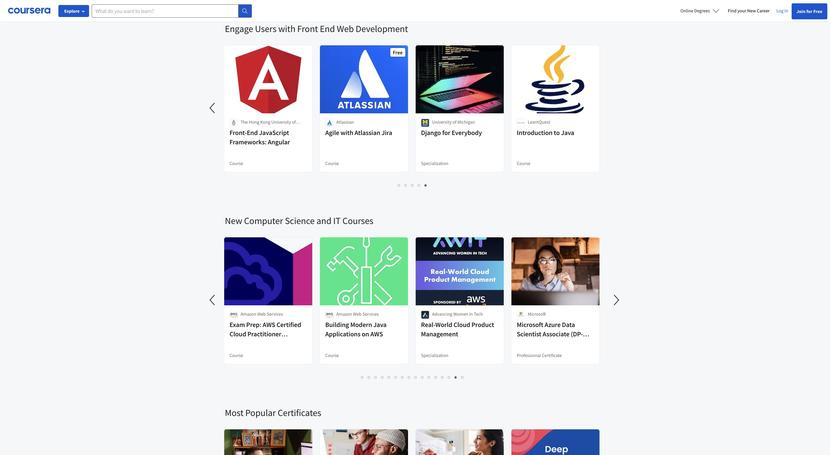 Task type: describe. For each thing, give the bounding box(es) containing it.
in
[[785, 8, 788, 14]]

What do you want to learn? text field
[[92, 4, 239, 18]]

services for java
[[363, 311, 379, 317]]

foundations
[[230, 339, 265, 348]]

java for introduction to java
[[561, 128, 574, 137]]

in
[[469, 311, 473, 317]]

to
[[554, 128, 560, 137]]

java for building modern java applications on aws
[[373, 321, 387, 329]]

front-
[[230, 128, 247, 137]]

9
[[415, 374, 417, 381]]

10 11 12 13 14 15 16
[[421, 374, 467, 381]]

10 button
[[419, 374, 427, 381]]

scientist
[[517, 330, 542, 338]]

join for free
[[797, 8, 823, 14]]

amazon web services image for building modern java applications on aws
[[325, 311, 334, 319]]

explore
[[64, 8, 80, 14]]

prep:
[[246, 321, 261, 329]]

1 button for 2 button associated with 3 button within the engage users with front end web development carousel element
[[396, 182, 403, 189]]

atlassian image
[[325, 119, 334, 127]]

most popular certificates carousel element
[[222, 387, 830, 456]]

django for everybody
[[421, 128, 482, 137]]

degrees
[[694, 8, 710, 14]]

2 for 4 button to the bottom
[[368, 374, 371, 381]]

8
[[408, 374, 411, 381]]

of inside "the hong kong university of science and technology"
[[292, 119, 296, 125]]

management
[[421, 330, 458, 338]]

12
[[435, 374, 440, 381]]

1 for 1 button in the engage users with front end web development carousel element
[[398, 182, 401, 189]]

7 button
[[399, 374, 406, 381]]

agile
[[325, 128, 339, 137]]

previous slide image
[[205, 292, 221, 308]]

log
[[777, 8, 784, 14]]

google ux design professional certificate by google, image
[[416, 430, 504, 456]]

advancing women in tech
[[432, 311, 483, 317]]

course for exam prep: aws certified cloud practitioner foundations
[[230, 353, 243, 359]]

join
[[797, 8, 806, 14]]

real-world cloud product management
[[421, 321, 494, 338]]

8 button
[[406, 374, 413, 381]]

engage
[[225, 23, 253, 35]]

introduction to java
[[517, 128, 574, 137]]

real-
[[421, 321, 436, 329]]

exam prep: aws certified cloud practitioner foundations
[[230, 321, 301, 348]]

hong
[[249, 119, 259, 125]]

12 button
[[433, 374, 440, 381]]

introduction
[[517, 128, 553, 137]]

everybody
[[452, 128, 482, 137]]

course for introduction to java
[[517, 161, 531, 167]]

100)
[[517, 339, 529, 348]]

for for join
[[807, 8, 813, 14]]

15
[[455, 374, 460, 381]]

course for agile with atlassian jira
[[325, 161, 339, 167]]

specialization for new computer science and it courses
[[421, 353, 449, 359]]

amazon for exam
[[241, 311, 256, 317]]

applications
[[325, 330, 361, 338]]

and inside "the hong kong university of science and technology"
[[257, 126, 264, 132]]

certificates
[[278, 407, 321, 419]]

modern
[[350, 321, 372, 329]]

aws inside exam prep: aws certified cloud practitioner foundations
[[263, 321, 275, 329]]

coursera image
[[8, 5, 50, 16]]

1 horizontal spatial with
[[341, 128, 353, 137]]

algorithms to take your programming to the next level carousel element
[[225, 0, 605, 3]]

0 vertical spatial 4 button
[[416, 182, 423, 189]]

certificate
[[542, 353, 562, 359]]

online degrees button
[[675, 3, 725, 18]]

azure
[[545, 321, 561, 329]]

course for front-end javascript frameworks: angular
[[230, 161, 243, 167]]

free inside engage users with front end web development carousel element
[[393, 49, 403, 56]]

new computer science and it courses carousel element
[[0, 195, 700, 387]]

tech
[[474, 311, 483, 317]]

6 button
[[393, 374, 399, 381]]

web for exam prep: aws certified cloud practitioner foundations
[[257, 311, 266, 317]]

learnquest
[[528, 119, 550, 125]]

1 horizontal spatial end
[[320, 23, 335, 35]]

3 for 4 button to the bottom
[[375, 374, 377, 381]]

engage users with front end web development carousel element
[[0, 3, 605, 195]]

1 horizontal spatial science
[[285, 215, 315, 227]]

building modern java applications on aws
[[325, 321, 387, 338]]

django
[[421, 128, 441, 137]]

google it support professional certificate by google, image
[[320, 430, 408, 456]]

(dp-
[[571, 330, 583, 338]]

data
[[562, 321, 575, 329]]

popular
[[245, 407, 276, 419]]

microsoft azure data scientist associate (dp- 100)
[[517, 321, 583, 348]]

2 button for 3 button within the engage users with front end web development carousel element
[[403, 182, 409, 189]]

6
[[395, 374, 397, 381]]

find your new career
[[728, 8, 770, 14]]

career
[[757, 8, 770, 14]]

javascript
[[259, 128, 289, 137]]

previous slide image
[[205, 100, 221, 116]]

professional certificate
[[517, 353, 562, 359]]

cloud inside the real-world cloud product management
[[454, 321, 470, 329]]

find your new career link
[[725, 7, 773, 15]]

log in
[[777, 8, 788, 14]]

computer
[[244, 215, 283, 227]]

4 for 4 button to the bottom
[[381, 374, 384, 381]]

courses
[[343, 215, 373, 227]]

advancing
[[432, 311, 452, 317]]

agile with atlassian jira
[[325, 128, 392, 137]]

microsoft for microsoft
[[528, 311, 546, 317]]

professional
[[517, 353, 541, 359]]

amazon for building
[[336, 311, 352, 317]]

end inside front-end javascript frameworks: angular
[[247, 128, 258, 137]]

14
[[448, 374, 453, 381]]

1 button for 2 button for 3 button within new computer science and it courses carousel element
[[359, 374, 366, 381]]

users
[[255, 23, 277, 35]]

find
[[728, 8, 737, 14]]

11 button
[[426, 374, 433, 381]]

16 button
[[459, 374, 467, 381]]



Task type: vqa. For each thing, say whether or not it's contained in the screenshot.


Task type: locate. For each thing, give the bounding box(es) containing it.
microsoft image
[[517, 311, 525, 319]]

0 vertical spatial 5 button
[[423, 182, 429, 189]]

course down foundations
[[230, 353, 243, 359]]

course down agile
[[325, 161, 339, 167]]

amazon
[[241, 311, 256, 317], [336, 311, 352, 317]]

0 horizontal spatial new
[[225, 215, 242, 227]]

jira
[[382, 128, 392, 137]]

amazon web services for modern
[[336, 311, 379, 317]]

0 vertical spatial java
[[561, 128, 574, 137]]

1 inside engage users with front end web development carousel element
[[398, 182, 401, 189]]

0 horizontal spatial 5 button
[[386, 374, 393, 381]]

cloud down exam
[[230, 330, 246, 338]]

1 horizontal spatial 3 button
[[409, 182, 416, 189]]

1 horizontal spatial free
[[814, 8, 823, 14]]

0 horizontal spatial 2 button
[[366, 374, 373, 381]]

java inside engage users with front end web development carousel element
[[561, 128, 574, 137]]

1 horizontal spatial 4 button
[[416, 182, 423, 189]]

science
[[241, 126, 256, 132], [285, 215, 315, 227]]

1 vertical spatial and
[[317, 215, 331, 227]]

0 horizontal spatial services
[[267, 311, 283, 317]]

amazon up building
[[336, 311, 352, 317]]

join for free link
[[792, 3, 828, 19]]

0 horizontal spatial amazon
[[241, 311, 256, 317]]

0 horizontal spatial of
[[292, 119, 296, 125]]

science inside "the hong kong university of science and technology"
[[241, 126, 256, 132]]

0 horizontal spatial 3 button
[[373, 374, 379, 381]]

microsoft
[[528, 311, 546, 317], [517, 321, 544, 329]]

microsoft up scientist
[[517, 321, 544, 329]]

with left front
[[278, 23, 296, 35]]

11
[[428, 374, 433, 381]]

google data analytics professional certificate by google, image
[[224, 430, 313, 456]]

1 horizontal spatial amazon web services
[[336, 311, 379, 317]]

1 for 1 button corresponding to 2 button for 3 button within new computer science and it courses carousel element
[[361, 374, 364, 381]]

1 button inside engage users with front end web development carousel element
[[396, 182, 403, 189]]

15 button
[[453, 374, 460, 381]]

5 for 4 button to the top
[[425, 182, 427, 189]]

kong
[[260, 119, 270, 125]]

2 amazon from the left
[[336, 311, 352, 317]]

2
[[405, 182, 407, 189], [368, 374, 371, 381]]

1 vertical spatial 2
[[368, 374, 371, 381]]

amazon web services for prep:
[[241, 311, 283, 317]]

1 horizontal spatial of
[[453, 119, 457, 125]]

list inside engage users with front end web development carousel element
[[225, 182, 600, 189]]

1 horizontal spatial cloud
[[454, 321, 470, 329]]

deep learning specialization by deeplearning.ai, image
[[512, 430, 600, 456]]

14 button
[[446, 374, 453, 381]]

1
[[398, 182, 401, 189], [361, 374, 364, 381]]

3 inside new computer science and it courses carousel element
[[375, 374, 377, 381]]

microsoft inside microsoft azure data scientist associate (dp- 100)
[[517, 321, 544, 329]]

new computer science and it courses
[[225, 215, 373, 227]]

0 horizontal spatial for
[[442, 128, 450, 137]]

1 vertical spatial new
[[225, 215, 242, 227]]

0 horizontal spatial with
[[278, 23, 296, 35]]

certified
[[277, 321, 301, 329]]

1 amazon web services image from the left
[[230, 311, 238, 319]]

0 vertical spatial list
[[225, 182, 600, 189]]

1 vertical spatial 5
[[388, 374, 391, 381]]

2 amazon web services image from the left
[[325, 311, 334, 319]]

associate
[[543, 330, 570, 338]]

0 horizontal spatial 1 button
[[359, 374, 366, 381]]

amazon web services image
[[230, 311, 238, 319], [325, 311, 334, 319]]

list inside new computer science and it courses carousel element
[[225, 374, 600, 381]]

0 horizontal spatial 4
[[381, 374, 384, 381]]

2 services from the left
[[363, 311, 379, 317]]

specialization inside engage users with front end web development carousel element
[[421, 161, 449, 167]]

next slide image
[[609, 292, 625, 308]]

4 for 4 button to the top
[[418, 182, 421, 189]]

3 button for 4 button to the top
[[409, 182, 416, 189]]

for right join
[[807, 8, 813, 14]]

end up frameworks:
[[247, 128, 258, 137]]

cloud down women
[[454, 321, 470, 329]]

0 vertical spatial cloud
[[454, 321, 470, 329]]

0 vertical spatial specialization
[[421, 161, 449, 167]]

0 vertical spatial for
[[807, 8, 813, 14]]

frameworks:
[[230, 138, 267, 146]]

2 of from the left
[[453, 119, 457, 125]]

1 university from the left
[[271, 119, 291, 125]]

aws up practitioner
[[263, 321, 275, 329]]

java right to
[[561, 128, 574, 137]]

1 vertical spatial 1 button
[[359, 374, 366, 381]]

0 vertical spatial 1
[[398, 182, 401, 189]]

new inside new computer science and it courses carousel element
[[225, 215, 242, 227]]

practitioner
[[248, 330, 281, 338]]

your
[[738, 8, 747, 14]]

4 inside new computer science and it courses carousel element
[[381, 374, 384, 381]]

1 amazon from the left
[[241, 311, 256, 317]]

1 horizontal spatial new
[[747, 8, 756, 14]]

1 horizontal spatial 2 button
[[403, 182, 409, 189]]

specialization for engage users with front end web development
[[421, 161, 449, 167]]

new
[[747, 8, 756, 14], [225, 215, 242, 227]]

on
[[362, 330, 369, 338]]

specialization up 12 button
[[421, 353, 449, 359]]

1 horizontal spatial amazon
[[336, 311, 352, 317]]

1 vertical spatial specialization
[[421, 353, 449, 359]]

2 university from the left
[[432, 119, 452, 125]]

and
[[257, 126, 264, 132], [317, 215, 331, 227]]

services
[[267, 311, 283, 317], [363, 311, 379, 317]]

5 button for 4 button to the bottom
[[386, 374, 393, 381]]

list
[[225, 182, 600, 189], [225, 374, 600, 381]]

0 horizontal spatial java
[[373, 321, 387, 329]]

10
[[421, 374, 427, 381]]

1 horizontal spatial 5 button
[[423, 182, 429, 189]]

1 horizontal spatial 3
[[411, 182, 414, 189]]

free right join
[[814, 8, 823, 14]]

building
[[325, 321, 349, 329]]

5 for 4 button to the bottom
[[388, 374, 391, 381]]

2 list from the top
[[225, 374, 600, 381]]

1 vertical spatial 4
[[381, 374, 384, 381]]

1 amazon web services from the left
[[241, 311, 283, 317]]

course
[[230, 161, 243, 167], [325, 161, 339, 167], [517, 161, 531, 167], [230, 353, 243, 359], [325, 353, 339, 359]]

5 inside new computer science and it courses carousel element
[[388, 374, 391, 381]]

1 list from the top
[[225, 182, 600, 189]]

technology
[[265, 126, 288, 132]]

online degrees
[[681, 8, 710, 14]]

1 horizontal spatial 2
[[405, 182, 407, 189]]

with
[[278, 23, 296, 35], [341, 128, 353, 137]]

end right front
[[320, 23, 335, 35]]

1 horizontal spatial 4
[[418, 182, 421, 189]]

end
[[320, 23, 335, 35], [247, 128, 258, 137]]

0 horizontal spatial amazon web services image
[[230, 311, 238, 319]]

amazon up prep:
[[241, 311, 256, 317]]

0 vertical spatial free
[[814, 8, 823, 14]]

0 vertical spatial science
[[241, 126, 256, 132]]

java right modern
[[373, 321, 387, 329]]

1 vertical spatial 1
[[361, 374, 364, 381]]

0 vertical spatial 3
[[411, 182, 414, 189]]

front
[[297, 23, 318, 35]]

free inside 'link'
[[814, 8, 823, 14]]

amazon web services image up exam
[[230, 311, 238, 319]]

the hong kong university of science and technology image
[[230, 119, 238, 127]]

2 inside new computer science and it courses carousel element
[[368, 374, 371, 381]]

0 horizontal spatial amazon web services
[[241, 311, 283, 317]]

java inside building modern java applications on aws
[[373, 321, 387, 329]]

development
[[356, 23, 408, 35]]

1 horizontal spatial university
[[432, 119, 452, 125]]

1 vertical spatial microsoft
[[517, 321, 544, 329]]

university
[[271, 119, 291, 125], [432, 119, 452, 125]]

5 button for 4 button to the top
[[423, 182, 429, 189]]

0 horizontal spatial cloud
[[230, 330, 246, 338]]

1 horizontal spatial 1
[[398, 182, 401, 189]]

microsoft right microsoft image
[[528, 311, 546, 317]]

3 button for 4 button to the bottom
[[373, 374, 379, 381]]

aws
[[263, 321, 275, 329], [371, 330, 383, 338]]

5 button
[[423, 182, 429, 189], [386, 374, 393, 381]]

1 of from the left
[[292, 119, 296, 125]]

1 horizontal spatial java
[[561, 128, 574, 137]]

amazon web services image for exam prep: aws certified cloud practitioner foundations
[[230, 311, 238, 319]]

course down 'introduction'
[[517, 161, 531, 167]]

2 inside engage users with front end web development carousel element
[[405, 182, 407, 189]]

4 inside engage users with front end web development carousel element
[[418, 182, 421, 189]]

most popular certificates
[[225, 407, 321, 419]]

the hong kong university of science and technology
[[241, 119, 296, 132]]

3 button inside engage users with front end web development carousel element
[[409, 182, 416, 189]]

course for building modern java applications on aws
[[325, 353, 339, 359]]

0 horizontal spatial end
[[247, 128, 258, 137]]

0 vertical spatial 3 button
[[409, 182, 416, 189]]

for inside 'link'
[[807, 8, 813, 14]]

2 for 4 button to the top
[[405, 182, 407, 189]]

learnquest image
[[517, 119, 525, 127]]

university up django for everybody
[[432, 119, 452, 125]]

0 vertical spatial and
[[257, 126, 264, 132]]

front-end javascript frameworks: angular
[[230, 128, 290, 146]]

2 specialization from the top
[[421, 353, 449, 359]]

1 vertical spatial list
[[225, 374, 600, 381]]

5
[[425, 182, 427, 189], [388, 374, 391, 381]]

amazon web services image up building
[[325, 311, 334, 319]]

0 vertical spatial 2
[[405, 182, 407, 189]]

13 button
[[439, 374, 447, 381]]

0 vertical spatial 2 button
[[403, 182, 409, 189]]

1 vertical spatial 5 button
[[386, 374, 393, 381]]

1 vertical spatial science
[[285, 215, 315, 227]]

world
[[436, 321, 452, 329]]

for down university of michigan
[[442, 128, 450, 137]]

2 button for 3 button within new computer science and it courses carousel element
[[366, 374, 373, 381]]

1 specialization from the top
[[421, 161, 449, 167]]

0 vertical spatial 5
[[425, 182, 427, 189]]

4 button
[[416, 182, 423, 189], [379, 374, 386, 381]]

and left it
[[317, 215, 331, 227]]

0 vertical spatial new
[[747, 8, 756, 14]]

1 vertical spatial with
[[341, 128, 353, 137]]

1 vertical spatial 4 button
[[379, 374, 386, 381]]

3 for 4 button to the top
[[411, 182, 414, 189]]

0 vertical spatial aws
[[263, 321, 275, 329]]

1 vertical spatial 2 button
[[366, 374, 373, 381]]

exam
[[230, 321, 245, 329]]

and down kong
[[257, 126, 264, 132]]

specialization down django at right
[[421, 161, 449, 167]]

university of michigan image
[[421, 119, 429, 127]]

microsoft for microsoft azure data scientist associate (dp- 100)
[[517, 321, 544, 329]]

course down applications
[[325, 353, 339, 359]]

cloud
[[454, 321, 470, 329], [230, 330, 246, 338]]

0 horizontal spatial 5
[[388, 374, 391, 381]]

services for aws
[[267, 311, 283, 317]]

1 vertical spatial end
[[247, 128, 258, 137]]

1 services from the left
[[267, 311, 283, 317]]

1 horizontal spatial for
[[807, 8, 813, 14]]

advancing women in tech image
[[421, 311, 429, 319]]

0 horizontal spatial aws
[[263, 321, 275, 329]]

1 horizontal spatial and
[[317, 215, 331, 227]]

1 horizontal spatial atlassian
[[355, 128, 380, 137]]

5 inside engage users with front end web development carousel element
[[425, 182, 427, 189]]

0 horizontal spatial 2
[[368, 374, 371, 381]]

3 inside engage users with front end web development carousel element
[[411, 182, 414, 189]]

web for building modern java applications on aws
[[353, 311, 362, 317]]

women
[[453, 311, 468, 317]]

1 horizontal spatial 1 button
[[396, 182, 403, 189]]

amazon web services up modern
[[336, 311, 379, 317]]

0 vertical spatial microsoft
[[528, 311, 546, 317]]

atlassian right atlassian icon
[[336, 119, 354, 125]]

1 vertical spatial free
[[393, 49, 403, 56]]

2 amazon web services from the left
[[336, 311, 379, 317]]

for inside engage users with front end web development carousel element
[[442, 128, 450, 137]]

1 horizontal spatial amazon web services image
[[325, 311, 334, 319]]

free down the development
[[393, 49, 403, 56]]

0 vertical spatial atlassian
[[336, 119, 354, 125]]

None search field
[[92, 4, 252, 18]]

university up technology at the top of the page
[[271, 119, 291, 125]]

13
[[441, 374, 447, 381]]

1 horizontal spatial 5
[[425, 182, 427, 189]]

services up certified
[[267, 311, 283, 317]]

aws right on on the bottom left of page
[[371, 330, 383, 338]]

0 horizontal spatial and
[[257, 126, 264, 132]]

1 vertical spatial 3 button
[[373, 374, 379, 381]]

0 vertical spatial 4
[[418, 182, 421, 189]]

1 inside new computer science and it courses carousel element
[[361, 374, 364, 381]]

1 vertical spatial cloud
[[230, 330, 246, 338]]

online
[[681, 8, 694, 14]]

new left the computer at the left top of the page
[[225, 215, 242, 227]]

9 button
[[413, 374, 419, 381]]

0 horizontal spatial university
[[271, 119, 291, 125]]

for for django
[[442, 128, 450, 137]]

amazon web services
[[241, 311, 283, 317], [336, 311, 379, 317]]

cloud inside exam prep: aws certified cloud practitioner foundations
[[230, 330, 246, 338]]

0 horizontal spatial atlassian
[[336, 119, 354, 125]]

most
[[225, 407, 244, 419]]

amazon web services up prep:
[[241, 311, 283, 317]]

specialization
[[421, 161, 449, 167], [421, 353, 449, 359]]

specialization inside new computer science and it courses carousel element
[[421, 353, 449, 359]]

3 button inside new computer science and it courses carousel element
[[373, 374, 379, 381]]

with right agile
[[341, 128, 353, 137]]

0 horizontal spatial 4 button
[[379, 374, 386, 381]]

1 vertical spatial for
[[442, 128, 450, 137]]

angular
[[268, 138, 290, 146]]

0 vertical spatial end
[[320, 23, 335, 35]]

new inside find your new career link
[[747, 8, 756, 14]]

0 vertical spatial with
[[278, 23, 296, 35]]

course down frameworks:
[[230, 161, 243, 167]]

1 horizontal spatial services
[[363, 311, 379, 317]]

2 button
[[403, 182, 409, 189], [366, 374, 373, 381]]

0 horizontal spatial science
[[241, 126, 256, 132]]

0 horizontal spatial 1
[[361, 374, 364, 381]]

university inside "the hong kong university of science and technology"
[[271, 119, 291, 125]]

1 vertical spatial atlassian
[[355, 128, 380, 137]]

aws inside building modern java applications on aws
[[371, 330, 383, 338]]

university of michigan
[[432, 119, 475, 125]]

michigan
[[458, 119, 475, 125]]

services up modern
[[363, 311, 379, 317]]

1 button
[[396, 182, 403, 189], [359, 374, 366, 381]]

1 vertical spatial aws
[[371, 330, 383, 338]]

1 horizontal spatial aws
[[371, 330, 383, 338]]

product
[[472, 321, 494, 329]]

1 vertical spatial 3
[[375, 374, 377, 381]]

7
[[401, 374, 404, 381]]

0 vertical spatial 1 button
[[396, 182, 403, 189]]

1 vertical spatial java
[[373, 321, 387, 329]]

new right your
[[747, 8, 756, 14]]

log in link
[[773, 7, 792, 15]]

atlassian left the jira
[[355, 128, 380, 137]]

the
[[241, 119, 248, 125]]



